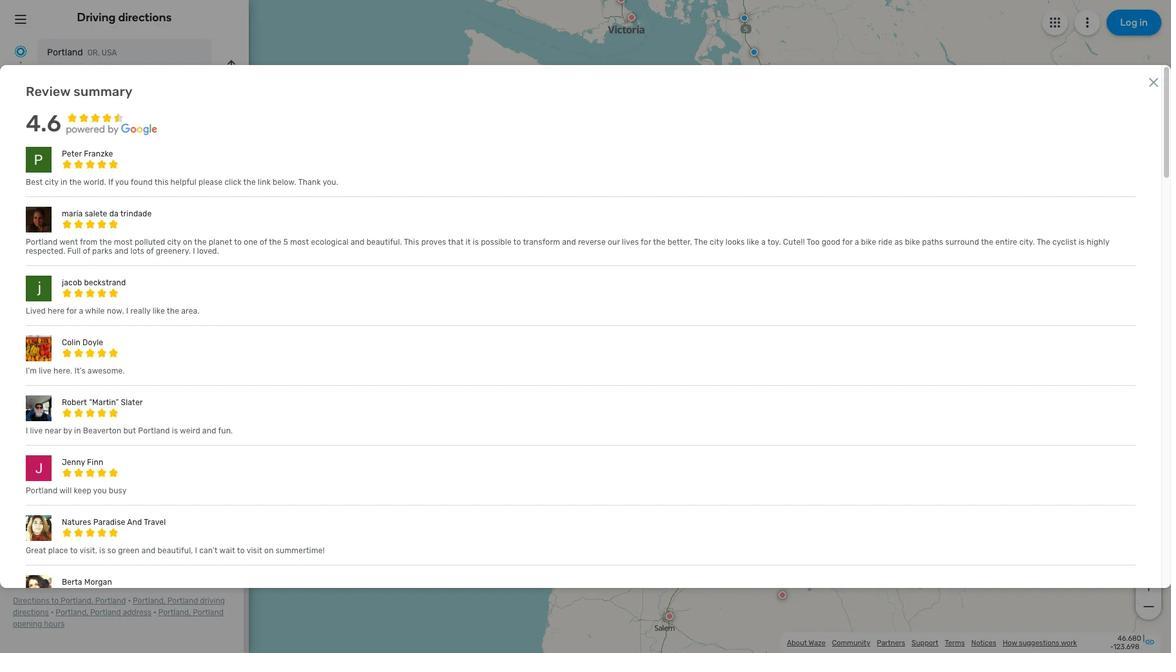 Task type: describe. For each thing, give the bounding box(es) containing it.
finn
[[87, 458, 103, 467]]

image 5 of portland, portland image
[[13, 500, 65, 552]]

natures paradise and travel
[[62, 518, 166, 527]]

the left link
[[243, 178, 256, 187]]

suggestions
[[1019, 639, 1059, 647]]

keep
[[74, 487, 91, 496]]

link image
[[1145, 637, 1155, 647]]

is left so at the bottom of the page
[[99, 547, 105, 556]]

jenny finn
[[62, 458, 103, 467]]

|
[[1143, 635, 1145, 643]]

0 vertical spatial you
[[115, 178, 129, 187]]

polluted
[[135, 238, 165, 247]]

ride
[[878, 238, 893, 247]]

notices
[[971, 639, 996, 647]]

visit
[[247, 547, 262, 556]]

1 horizontal spatial city
[[167, 238, 181, 247]]

8
[[13, 425, 19, 436]]

portland, down search
[[61, 597, 93, 606]]

slater
[[121, 398, 143, 408]]

1 horizontal spatial on
[[264, 547, 274, 556]]

i inside the portland went from the most polluted city on the planet to one of the 5 most ecological and beautiful. this proves that it is possible to transform and reverse our lives for the better. the city looks like a toy. cute!! too good for a bike ride as bike paths surround the entire city. the cyclist is highly respected. full of parks and lots of greenery. i loved.
[[193, 247, 195, 256]]

city.
[[1019, 238, 1035, 247]]

123.698
[[1113, 643, 1139, 652]]

parks
[[92, 247, 113, 256]]

awesome.
[[88, 367, 125, 376]]

that
[[448, 238, 464, 247]]

toy.
[[768, 238, 781, 247]]

i'm live here. it's awesome.
[[26, 367, 125, 376]]

about
[[787, 639, 807, 647]]

this
[[154, 178, 169, 187]]

portland went from the most polluted city on the planet to one of the 5 most ecological and beautiful. this proves that it is possible to transform and reverse our lives for the better. the city looks like a toy. cute!! too good for a bike ride as bike paths surround the entire city. the cyclist is highly respected. full of parks and lots of greenery. i loved.
[[26, 238, 1109, 256]]

found
[[131, 178, 153, 187]]

i right 8 on the bottom of page
[[26, 427, 28, 436]]

support
[[912, 639, 938, 647]]

here.
[[54, 367, 72, 376]]

loved.
[[197, 247, 219, 256]]

2 most from the left
[[290, 238, 309, 247]]

planet
[[209, 238, 232, 247]]

i left can't
[[195, 547, 197, 556]]

and left the reverse
[[562, 238, 576, 247]]

below.
[[273, 178, 296, 187]]

starting
[[13, 134, 46, 145]]

community
[[832, 639, 870, 647]]

waze
[[809, 639, 826, 647]]

1 vertical spatial summary
[[45, 300, 84, 311]]

robert
[[62, 398, 87, 408]]

2 bike from the left
[[905, 238, 920, 247]]

please
[[198, 178, 223, 187]]

jacob
[[62, 279, 82, 288]]

portland, portland driving directions
[[13, 597, 225, 617]]

1 horizontal spatial of
[[146, 247, 154, 256]]

proves
[[421, 238, 446, 247]]

lived here for a while now. i really like the area.
[[26, 307, 200, 316]]

zoom out image
[[1140, 599, 1157, 615]]

for right lives
[[641, 238, 651, 247]]

trindade
[[120, 210, 152, 219]]

1 vertical spatial review
[[13, 300, 43, 311]]

destination
[[89, 134, 137, 145]]

about waze community partners support terms notices how suggestions work
[[787, 639, 1077, 647]]

reviews
[[38, 389, 70, 400]]

image 3 of portland, portland image
[[123, 445, 176, 497]]

work
[[1061, 639, 1077, 647]]

green
[[118, 547, 140, 556]]

and right green on the bottom left of page
[[142, 547, 155, 556]]

is right 'it'
[[473, 238, 479, 247]]

the left 5
[[269, 238, 281, 247]]

0 vertical spatial review summary
[[26, 84, 132, 100]]

portlandonline.com link
[[39, 263, 120, 274]]

maria salete da trindade
[[62, 210, 152, 219]]

helpful
[[171, 178, 196, 187]]

cyclist
[[1053, 238, 1077, 247]]

portland inside the portland went from the most polluted city on the planet to one of the 5 most ecological and beautiful. this proves that it is possible to transform and reverse our lives for the better. the city looks like a toy. cute!! too good for a bike ride as bike paths surround the entire city. the cyclist is highly respected. full of parks and lots of greenery. i loved.
[[26, 238, 58, 247]]

image 2 of portland, portland image
[[68, 445, 121, 497]]

natures
[[62, 518, 91, 527]]

you.
[[323, 178, 338, 187]]

2 the from the left
[[1037, 238, 1051, 247]]

x image
[[1146, 75, 1161, 90]]

starting point button
[[13, 134, 70, 155]]

to down the also
[[51, 597, 59, 606]]

location image
[[13, 76, 28, 92]]

paths
[[922, 238, 943, 247]]

wait
[[219, 547, 235, 556]]

directions inside portland, portland driving directions
[[13, 608, 49, 617]]

jacob beckstrand
[[62, 279, 126, 288]]

8 photos
[[13, 425, 50, 436]]

portland, for portland, portland opening hours
[[158, 608, 191, 617]]

46.680
[[1118, 635, 1141, 643]]

to right possible
[[513, 238, 521, 247]]

travel
[[144, 518, 166, 527]]

here
[[48, 307, 65, 316]]

the left world. at the left of page
[[69, 178, 82, 187]]

"martin"
[[89, 398, 119, 408]]

0 vertical spatial portland or, usa
[[47, 47, 117, 58]]

1 most from the left
[[114, 238, 133, 247]]

terms
[[945, 639, 965, 647]]

image 4 of portland, portland image
[[178, 445, 231, 497]]

0 horizontal spatial or,
[[13, 188, 27, 199]]

portland, portland address link
[[56, 608, 151, 617]]

the left better.
[[653, 238, 666, 247]]

driving directions
[[77, 10, 172, 24]]

to left one
[[234, 238, 242, 247]]

photos
[[21, 425, 50, 436]]

i live near by in beaverton but portland is weird and fun.
[[26, 427, 233, 436]]

image 8 of portland, portland image
[[178, 500, 231, 552]]

2 horizontal spatial of
[[260, 238, 267, 247]]

hours
[[44, 620, 65, 629]]

0 vertical spatial directions
[[118, 10, 172, 24]]

partners link
[[877, 639, 905, 647]]

peter franzke
[[62, 150, 113, 159]]

1 vertical spatial 4.6
[[165, 310, 220, 353]]

berta morgan
[[62, 578, 112, 587]]

portland inside portland, portland driving directions
[[167, 597, 198, 606]]

area.
[[181, 307, 200, 316]]

will
[[59, 487, 72, 496]]

while
[[85, 307, 105, 316]]

community link
[[832, 639, 870, 647]]

lynnwood wa, usa
[[47, 79, 125, 90]]

so
[[107, 547, 116, 556]]

portland will keep you busy
[[26, 487, 127, 496]]

46.680 | -123.698
[[1110, 635, 1145, 652]]

weird
[[180, 427, 200, 436]]

the left area.
[[167, 307, 179, 316]]

beckstrand
[[84, 279, 126, 288]]



Task type: locate. For each thing, give the bounding box(es) containing it.
or,
[[87, 48, 100, 57], [13, 188, 27, 199]]

on right visit
[[264, 547, 274, 556]]

terms link
[[945, 639, 965, 647]]

live left near
[[30, 427, 43, 436]]

0 horizontal spatial on
[[183, 238, 192, 247]]

now.
[[107, 307, 124, 316]]

for right good
[[842, 238, 853, 247]]

the right the from on the left
[[99, 238, 112, 247]]

surround
[[945, 238, 979, 247]]

wa,
[[94, 81, 108, 90]]

portland or, usa down starting point button
[[13, 170, 67, 199]]

1 vertical spatial in
[[74, 427, 81, 436]]

and
[[127, 518, 142, 527]]

or, up the lynnwood wa, usa
[[87, 48, 100, 57]]

directions right "driving"
[[118, 10, 172, 24]]

1 horizontal spatial bike
[[905, 238, 920, 247]]

place
[[48, 547, 68, 556]]

usa up wa,
[[102, 48, 117, 57]]

looks
[[726, 238, 745, 247]]

transform
[[523, 238, 560, 247]]

our
[[608, 238, 620, 247]]

visit,
[[80, 547, 97, 556]]

beautiful,
[[158, 547, 193, 556]]

summertime!
[[276, 547, 325, 556]]

how
[[1003, 639, 1017, 647]]

0 horizontal spatial you
[[93, 487, 107, 496]]

to
[[234, 238, 242, 247], [513, 238, 521, 247], [70, 547, 78, 556], [237, 547, 245, 556], [51, 597, 59, 606]]

zoom in image
[[1140, 579, 1157, 594]]

lynnwood
[[47, 79, 90, 90]]

and left beautiful.
[[351, 238, 365, 247]]

on left loved.
[[183, 238, 192, 247]]

of right lots
[[146, 247, 154, 256]]

also
[[44, 579, 61, 590]]

for right the here
[[66, 307, 77, 316]]

portland, inside portland, portland driving directions
[[133, 597, 165, 606]]

of right full
[[83, 247, 90, 256]]

for
[[641, 238, 651, 247], [842, 238, 853, 247], [66, 307, 77, 316], [93, 579, 105, 590]]

respected.
[[26, 247, 65, 256]]

i left loved.
[[193, 247, 195, 256]]

0 vertical spatial in
[[61, 178, 67, 187]]

directions to portland, portland link
[[13, 597, 126, 606]]

2 vertical spatial usa
[[29, 188, 47, 199]]

1 vertical spatial review summary
[[13, 300, 84, 311]]

1 horizontal spatial a
[[761, 238, 766, 247]]

1 horizontal spatial 4.6
[[165, 310, 220, 353]]

1 vertical spatial directions
[[13, 608, 49, 617]]

best city in the world. if you found this helpful please click the link below. thank you.
[[26, 178, 338, 187]]

to left visit
[[237, 547, 245, 556]]

great place to visit, is so green and beautiful, i can't wait to visit on summertime!
[[26, 547, 325, 556]]

the
[[694, 238, 708, 247], [1037, 238, 1051, 247]]

4.6
[[26, 110, 61, 137], [165, 310, 220, 353]]

1 vertical spatial portland or, usa
[[13, 170, 67, 199]]

morgan
[[84, 578, 112, 587]]

portland, down directions to portland, portland
[[56, 608, 88, 617]]

image 7 of portland, portland image
[[123, 500, 176, 552]]

city left looks
[[710, 238, 724, 247]]

by
[[63, 427, 72, 436]]

portland inside portland, portland opening hours
[[193, 608, 224, 617]]

0 vertical spatial 4.6
[[26, 110, 61, 137]]

can't
[[199, 547, 218, 556]]

0 horizontal spatial like
[[153, 307, 165, 316]]

live
[[39, 367, 52, 376], [30, 427, 43, 436]]

2 horizontal spatial a
[[855, 238, 859, 247]]

0 horizontal spatial bike
[[861, 238, 876, 247]]

is left weird
[[172, 427, 178, 436]]

like right really
[[153, 307, 165, 316]]

1 vertical spatial or,
[[13, 188, 27, 199]]

image 6 of portland, portland image
[[68, 500, 121, 552]]

1 horizontal spatial directions
[[118, 10, 172, 24]]

people also search for
[[13, 579, 105, 590]]

portland or, usa
[[47, 47, 117, 58], [13, 170, 67, 199]]

portland, portland address
[[56, 608, 151, 617]]

really
[[130, 307, 151, 316]]

to left visit,
[[70, 547, 78, 556]]

portland, right address
[[158, 608, 191, 617]]

for right search
[[93, 579, 105, 590]]

review left the here
[[13, 300, 43, 311]]

the left entire
[[981, 238, 994, 247]]

destination button
[[89, 134, 137, 154]]

i
[[193, 247, 195, 256], [126, 307, 128, 316], [26, 427, 28, 436], [195, 547, 197, 556]]

directions down directions
[[13, 608, 49, 617]]

1 horizontal spatial the
[[1037, 238, 1051, 247]]

i right now.
[[126, 307, 128, 316]]

the right city.
[[1037, 238, 1051, 247]]

0 vertical spatial review
[[26, 84, 70, 100]]

-
[[1110, 643, 1113, 652]]

0 horizontal spatial city
[[45, 178, 59, 187]]

bike left ride
[[861, 238, 876, 247]]

usa right wa,
[[109, 81, 125, 90]]

show reviews
[[13, 389, 70, 400]]

the left planet
[[194, 238, 207, 247]]

0 vertical spatial live
[[39, 367, 52, 376]]

and left fun. at the left bottom of page
[[202, 427, 216, 436]]

lives
[[622, 238, 639, 247]]

directions
[[13, 597, 50, 606]]

0 vertical spatial or,
[[87, 48, 100, 57]]

computer image
[[13, 261, 28, 276]]

1 vertical spatial live
[[30, 427, 43, 436]]

1 vertical spatial usa
[[109, 81, 125, 90]]

portland, up address
[[133, 597, 165, 606]]

portland
[[47, 47, 83, 58], [13, 170, 67, 186], [26, 238, 58, 247], [138, 427, 170, 436], [26, 487, 58, 496], [95, 597, 126, 606], [167, 597, 198, 606], [90, 608, 121, 617], [193, 608, 224, 617]]

0 horizontal spatial of
[[83, 247, 90, 256]]

on inside the portland went from the most polluted city on the planet to one of the 5 most ecological and beautiful. this proves that it is possible to transform and reverse our lives for the better. the city looks like a toy. cute!! too good for a bike ride as bike paths surround the entire city. the cyclist is highly respected. full of parks and lots of greenery. i loved.
[[183, 238, 192, 247]]

lived
[[26, 307, 46, 316]]

on
[[183, 238, 192, 247], [264, 547, 274, 556]]

a right good
[[855, 238, 859, 247]]

robert "martin" slater
[[62, 398, 143, 408]]

0 horizontal spatial most
[[114, 238, 133, 247]]

is left highly
[[1079, 238, 1085, 247]]

1 horizontal spatial or,
[[87, 48, 100, 57]]

a
[[761, 238, 766, 247], [855, 238, 859, 247], [79, 307, 83, 316]]

1 the from the left
[[694, 238, 708, 247]]

5
[[283, 238, 288, 247]]

like right looks
[[747, 238, 759, 247]]

paradise
[[93, 518, 125, 527]]

city right polluted
[[167, 238, 181, 247]]

1 horizontal spatial most
[[290, 238, 309, 247]]

in right by
[[74, 427, 81, 436]]

fun.
[[218, 427, 233, 436]]

portland, inside portland, portland opening hours
[[158, 608, 191, 617]]

1 horizontal spatial you
[[115, 178, 129, 187]]

0 vertical spatial like
[[747, 238, 759, 247]]

a left the while
[[79, 307, 83, 316]]

reverse
[[578, 238, 606, 247]]

franzke
[[84, 150, 113, 159]]

1 vertical spatial like
[[153, 307, 165, 316]]

beaverton
[[83, 427, 121, 436]]

review summary up point
[[26, 84, 132, 100]]

link
[[258, 178, 271, 187]]

1 vertical spatial on
[[264, 547, 274, 556]]

2 horizontal spatial city
[[710, 238, 724, 247]]

1 horizontal spatial in
[[74, 427, 81, 436]]

great
[[26, 547, 46, 556]]

1 vertical spatial you
[[93, 487, 107, 496]]

you right if
[[115, 178, 129, 187]]

colin
[[62, 339, 81, 348]]

0 vertical spatial on
[[183, 238, 192, 247]]

beautiful.
[[367, 238, 402, 247]]

0 horizontal spatial in
[[61, 178, 67, 187]]

0 horizontal spatial a
[[79, 307, 83, 316]]

and
[[351, 238, 365, 247], [562, 238, 576, 247], [115, 247, 129, 256], [202, 427, 216, 436], [142, 547, 155, 556]]

portlandonline.com
[[39, 263, 120, 274]]

from
[[80, 238, 98, 247]]

driving
[[200, 597, 225, 606]]

live for here.
[[39, 367, 52, 376]]

the right better.
[[694, 238, 708, 247]]

if
[[108, 178, 113, 187]]

driving
[[77, 10, 116, 24]]

portland, for portland, portland driving directions
[[133, 597, 165, 606]]

the
[[69, 178, 82, 187], [243, 178, 256, 187], [99, 238, 112, 247], [194, 238, 207, 247], [269, 238, 281, 247], [653, 238, 666, 247], [981, 238, 994, 247], [167, 307, 179, 316]]

bike right as
[[905, 238, 920, 247]]

you right keep
[[93, 487, 107, 496]]

0 horizontal spatial the
[[694, 238, 708, 247]]

peter
[[62, 150, 82, 159]]

or, down best
[[13, 188, 27, 199]]

usa down best
[[29, 188, 47, 199]]

usa inside the lynnwood wa, usa
[[109, 81, 125, 90]]

colin doyle
[[62, 339, 103, 348]]

0 horizontal spatial 4.6
[[26, 110, 61, 137]]

portland or, usa up the lynnwood wa, usa
[[47, 47, 117, 58]]

lots
[[131, 247, 144, 256]]

1 horizontal spatial like
[[747, 238, 759, 247]]

image 1 of portland, portland image
[[13, 445, 65, 497]]

of right one
[[260, 238, 267, 247]]

0 vertical spatial summary
[[74, 84, 132, 100]]

da
[[109, 210, 118, 219]]

show
[[13, 389, 36, 400]]

0 vertical spatial usa
[[102, 48, 117, 57]]

address
[[123, 608, 151, 617]]

review summary down jacob
[[13, 300, 84, 311]]

live right the i'm
[[39, 367, 52, 376]]

in down the peter
[[61, 178, 67, 187]]

is
[[473, 238, 479, 247], [1079, 238, 1085, 247], [172, 427, 178, 436], [99, 547, 105, 556]]

like
[[747, 238, 759, 247], [153, 307, 165, 316]]

maria
[[62, 210, 83, 219]]

world.
[[84, 178, 106, 187]]

1 bike from the left
[[861, 238, 876, 247]]

went
[[59, 238, 78, 247]]

partners
[[877, 639, 905, 647]]

most right "parks"
[[114, 238, 133, 247]]

a left toy.
[[761, 238, 766, 247]]

it
[[466, 238, 471, 247]]

current location image
[[13, 44, 28, 59]]

live for near
[[30, 427, 43, 436]]

like inside the portland went from the most polluted city on the planet to one of the 5 most ecological and beautiful. this proves that it is possible to transform and reverse our lives for the better. the city looks like a toy. cute!! too good for a bike ride as bike paths surround the entire city. the cyclist is highly respected. full of parks and lots of greenery. i loved.
[[747, 238, 759, 247]]

people
[[13, 579, 41, 590]]

review summary
[[26, 84, 132, 100], [13, 300, 84, 311]]

summary down jacob
[[45, 300, 84, 311]]

city right best
[[45, 178, 59, 187]]

best
[[26, 178, 43, 187]]

review
[[26, 84, 70, 100], [13, 300, 43, 311]]

portland, for portland, portland address
[[56, 608, 88, 617]]

0 horizontal spatial directions
[[13, 608, 49, 617]]

summary up "destination" at the top left
[[74, 84, 132, 100]]

and left lots
[[115, 247, 129, 256]]

bike
[[861, 238, 876, 247], [905, 238, 920, 247]]

in
[[61, 178, 67, 187], [74, 427, 81, 436]]

you
[[115, 178, 129, 187], [93, 487, 107, 496]]

review up starting point
[[26, 84, 70, 100]]

most right 5
[[290, 238, 309, 247]]



Task type: vqa. For each thing, say whether or not it's contained in the screenshot.


